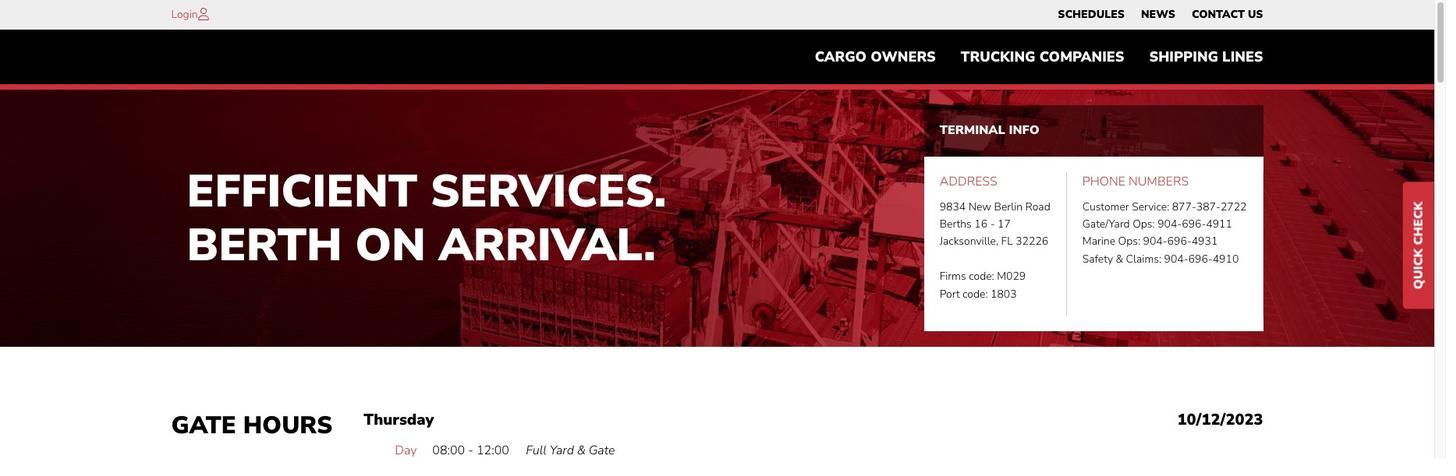 Task type: locate. For each thing, give the bounding box(es) containing it.
4910
[[1213, 252, 1239, 267]]

menu bar
[[1050, 4, 1271, 26], [802, 41, 1276, 73]]

berths
[[940, 217, 972, 232]]

menu bar containing schedules
[[1050, 4, 1271, 26]]

code:
[[969, 269, 994, 284], [963, 287, 988, 301]]

4931
[[1192, 234, 1218, 249]]

info
[[1009, 122, 1040, 139]]

service:
[[1132, 199, 1169, 214]]

12:00
[[477, 442, 509, 459]]

hours
[[243, 409, 333, 442]]

code: up 1803
[[969, 269, 994, 284]]

0 vertical spatial &
[[1116, 252, 1123, 267]]

claims:
[[1126, 252, 1161, 267]]

0 vertical spatial ops:
[[1133, 217, 1155, 232]]

schedules link
[[1058, 4, 1125, 26]]

0 horizontal spatial -
[[468, 442, 473, 459]]

0 vertical spatial 696-
[[1182, 217, 1206, 232]]

ops: up the claims:
[[1118, 234, 1140, 249]]

ops:
[[1133, 217, 1155, 232], [1118, 234, 1140, 249]]

904- down "877-"
[[1158, 217, 1182, 232]]

gate
[[171, 409, 236, 442], [589, 442, 615, 459]]

schedules
[[1058, 7, 1125, 22]]

code: right port
[[963, 287, 988, 301]]

0 horizontal spatial &
[[577, 442, 586, 459]]

firms code:  m029 port code:  1803
[[940, 269, 1026, 301]]

1 vertical spatial &
[[577, 442, 586, 459]]

safety
[[1082, 252, 1113, 267]]

&
[[1116, 252, 1123, 267], [577, 442, 586, 459]]

berlin
[[994, 199, 1023, 214]]

- inside the 9834 new berlin road berths 16 - 17 jacksonville, fl 32226
[[990, 217, 995, 232]]

address
[[940, 173, 997, 190]]

2 vertical spatial 904-
[[1164, 252, 1188, 267]]

9834 new berlin road berths 16 - 17 jacksonville, fl 32226
[[940, 199, 1051, 249]]

arrival.
[[439, 215, 656, 276]]

contact us
[[1192, 7, 1263, 22]]

contact us link
[[1192, 4, 1263, 26]]

0 vertical spatial menu bar
[[1050, 4, 1271, 26]]

quick
[[1410, 248, 1427, 289]]

10/12/2023
[[1177, 409, 1263, 431]]

trucking companies link
[[948, 41, 1137, 73]]

quick check
[[1410, 201, 1427, 289]]

1 horizontal spatial &
[[1116, 252, 1123, 267]]

new
[[969, 199, 991, 214]]

1 vertical spatial -
[[468, 442, 473, 459]]

- left 12:00
[[468, 442, 473, 459]]

4911
[[1206, 217, 1232, 232]]

& inside customer service: 877-387-2722 gate/yard ops: 904-696-4911 marine ops: 904-696-4931 safety & claims: 904-696-4910
[[1116, 252, 1123, 267]]

696-
[[1182, 217, 1206, 232], [1167, 234, 1192, 249], [1188, 252, 1213, 267]]

1 horizontal spatial -
[[990, 217, 995, 232]]

08:00
[[432, 442, 465, 459]]

owners
[[871, 48, 936, 66]]

904- up the claims:
[[1143, 234, 1167, 249]]

1 vertical spatial 904-
[[1143, 234, 1167, 249]]

day
[[395, 442, 417, 459]]

1 vertical spatial menu bar
[[802, 41, 1276, 73]]

0 vertical spatial code:
[[969, 269, 994, 284]]

9834
[[940, 199, 966, 214]]

jacksonville,
[[940, 234, 999, 249]]

menu bar down schedules link at the right top of page
[[802, 41, 1276, 73]]

0 vertical spatial -
[[990, 217, 995, 232]]

904- right the claims:
[[1164, 252, 1188, 267]]

2 vertical spatial 696-
[[1188, 252, 1213, 267]]

& right safety
[[1116, 252, 1123, 267]]

-
[[990, 217, 995, 232], [468, 442, 473, 459]]

ops: down service:
[[1133, 217, 1155, 232]]

- left 17
[[990, 217, 995, 232]]

menu bar up shipping on the top of page
[[1050, 4, 1271, 26]]

& right yard on the bottom
[[577, 442, 586, 459]]

login link
[[171, 7, 198, 22]]

08:00 - 12:00
[[432, 442, 509, 459]]

full
[[526, 442, 547, 459]]

services.
[[430, 160, 666, 222]]

1 horizontal spatial gate
[[589, 442, 615, 459]]

fl
[[1001, 234, 1013, 249]]

terminal
[[940, 122, 1005, 139]]

news
[[1141, 7, 1175, 22]]

904-
[[1158, 217, 1182, 232], [1143, 234, 1167, 249], [1164, 252, 1188, 267]]



Task type: describe. For each thing, give the bounding box(es) containing it.
m029
[[997, 269, 1026, 284]]

gate/yard
[[1082, 217, 1130, 232]]

877-
[[1172, 199, 1196, 214]]

2722
[[1221, 199, 1247, 214]]

cargo owners link
[[802, 41, 948, 73]]

32226
[[1016, 234, 1049, 249]]

full yard & gate
[[526, 442, 615, 459]]

companies
[[1040, 48, 1124, 66]]

news link
[[1141, 4, 1175, 26]]

shipping lines
[[1149, 48, 1263, 66]]

lines
[[1222, 48, 1263, 66]]

berth
[[187, 215, 342, 276]]

menu bar containing cargo owners
[[802, 41, 1276, 73]]

shipping
[[1149, 48, 1218, 66]]

trucking
[[961, 48, 1036, 66]]

us
[[1248, 7, 1263, 22]]

port
[[940, 287, 960, 301]]

customer service: 877-387-2722 gate/yard ops: 904-696-4911 marine ops: 904-696-4931 safety & claims: 904-696-4910
[[1082, 199, 1247, 267]]

login
[[171, 7, 198, 22]]

387-
[[1196, 199, 1221, 214]]

16
[[975, 217, 988, 232]]

on
[[355, 215, 426, 276]]

marine
[[1082, 234, 1116, 249]]

efficient
[[187, 160, 417, 222]]

1803
[[991, 287, 1017, 301]]

0 horizontal spatial gate
[[171, 409, 236, 442]]

quick check link
[[1403, 182, 1434, 309]]

17
[[998, 217, 1011, 232]]

user image
[[198, 8, 209, 20]]

numbers
[[1129, 173, 1189, 190]]

shipping lines link
[[1137, 41, 1276, 73]]

check
[[1410, 201, 1427, 245]]

1 vertical spatial 696-
[[1167, 234, 1192, 249]]

cargo owners
[[815, 48, 936, 66]]

trucking companies
[[961, 48, 1124, 66]]

thursday
[[364, 409, 434, 431]]

contact
[[1192, 7, 1245, 22]]

phone numbers
[[1082, 173, 1189, 190]]

efficient services. berth on arrival.
[[187, 160, 666, 276]]

1 vertical spatial code:
[[963, 287, 988, 301]]

customer
[[1082, 199, 1129, 214]]

cargo
[[815, 48, 867, 66]]

yard
[[550, 442, 574, 459]]

0 vertical spatial 904-
[[1158, 217, 1182, 232]]

gate hours
[[171, 409, 333, 442]]

phone
[[1082, 173, 1126, 190]]

terminal info
[[940, 122, 1040, 139]]

firms
[[940, 269, 966, 284]]

1 vertical spatial ops:
[[1118, 234, 1140, 249]]

road
[[1025, 199, 1051, 214]]



Task type: vqa. For each thing, say whether or not it's contained in the screenshot.
4931
yes



